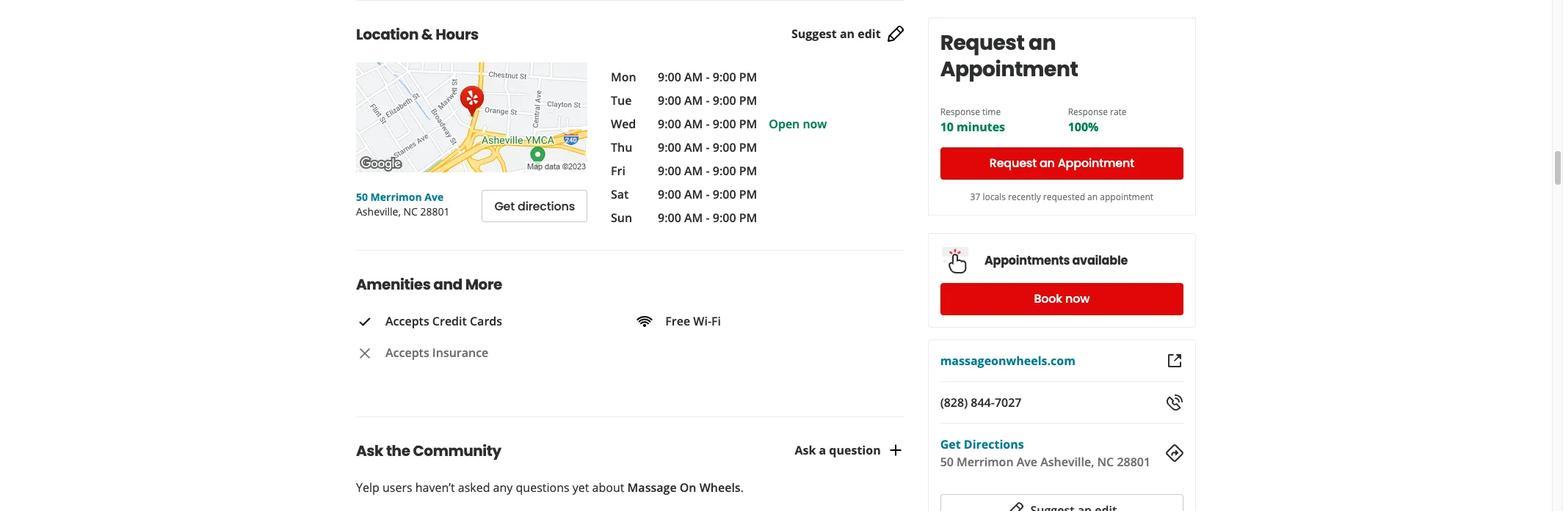 Task type: describe. For each thing, give the bounding box(es) containing it.
response for 100%
[[1068, 106, 1108, 118]]

24 phone v2 image
[[1166, 394, 1184, 412]]

24 close v2 image
[[356, 345, 374, 363]]

0 vertical spatial request an appointment
[[941, 29, 1078, 84]]

- for sat
[[706, 187, 710, 203]]

location & hours
[[356, 24, 479, 45]]

pm for tue
[[739, 93, 757, 109]]

9:00 am - 9:00 pm for wed
[[658, 116, 757, 132]]

directions
[[964, 437, 1024, 453]]

more
[[465, 275, 502, 295]]

ask for ask a question
[[795, 443, 816, 459]]

an inside location & hours element
[[840, 26, 855, 42]]

am for thu
[[684, 140, 703, 156]]

wed
[[611, 116, 636, 132]]

asheville, inside the '50 merrimon ave asheville, nc 28801'
[[356, 205, 401, 219]]

9:00 am - 9:00 pm for mon
[[658, 69, 757, 85]]

tue
[[611, 93, 632, 109]]

28801 inside get directions 50 merrimon ave asheville, nc 28801
[[1117, 455, 1151, 471]]

pm for sat
[[739, 187, 757, 203]]

- for fri
[[706, 163, 710, 179]]

any
[[493, 480, 513, 496]]

37
[[971, 191, 981, 203]]

ask a question
[[795, 443, 881, 459]]

request an appointment inside button
[[990, 155, 1135, 172]]

asheville, inside get directions 50 merrimon ave asheville, nc 28801
[[1041, 455, 1095, 471]]

massageonwheels.com
[[941, 353, 1076, 369]]

get for get directions 50 merrimon ave asheville, nc 28801
[[941, 437, 961, 453]]

response for 10
[[941, 106, 980, 118]]

24 add v2 image
[[887, 442, 905, 460]]

get for get directions
[[495, 198, 515, 215]]

yelp users haven't asked any questions yet about massage on wheels .
[[356, 480, 744, 496]]

am for mon
[[684, 69, 703, 85]]

get directions 50 merrimon ave asheville, nc 28801
[[941, 437, 1151, 471]]

minutes
[[957, 119, 1005, 135]]

appointments available
[[985, 253, 1128, 270]]

50 merrimon ave link
[[356, 190, 444, 204]]

(828) 844-7027
[[941, 395, 1022, 411]]

users
[[383, 480, 412, 496]]

9:00 am - 9:00 pm for thu
[[658, 140, 757, 156]]

merrimon inside get directions 50 merrimon ave asheville, nc 28801
[[957, 455, 1014, 471]]

wi-
[[694, 314, 712, 330]]

merrimon inside the '50 merrimon ave asheville, nc 28801'
[[371, 190, 422, 204]]

request inside button
[[990, 155, 1037, 172]]

- for wed
[[706, 116, 710, 132]]

now for book now
[[1066, 291, 1090, 308]]

thu
[[611, 140, 633, 156]]

now for open now
[[803, 116, 827, 132]]

recently
[[1008, 191, 1041, 203]]

am for sat
[[684, 187, 703, 203]]

appointment
[[1100, 191, 1154, 203]]

ask the community
[[356, 441, 501, 462]]

directions
[[518, 198, 575, 215]]

questions
[[516, 480, 570, 496]]

request inside request an appointment
[[941, 29, 1025, 57]]

question
[[829, 443, 881, 459]]

9:00 am - 9:00 pm for fri
[[658, 163, 757, 179]]

open now
[[769, 116, 827, 132]]

1 horizontal spatial 24 pencil v2 image
[[1007, 502, 1025, 512]]

available
[[1073, 253, 1128, 270]]

50 merrimon ave asheville, nc 28801
[[356, 190, 450, 219]]

24 checkmark v2 image
[[356, 314, 374, 332]]

ave inside get directions 50 merrimon ave asheville, nc 28801
[[1017, 455, 1038, 471]]

- for tue
[[706, 93, 710, 109]]

get directions
[[495, 198, 575, 215]]

response rate 100%
[[1068, 106, 1127, 135]]

- for sun
[[706, 210, 710, 226]]

free wi-fi
[[666, 314, 721, 330]]

book
[[1034, 291, 1063, 308]]

- for thu
[[706, 140, 710, 156]]

suggest an edit link
[[792, 25, 905, 43]]

massageonwheels.com link
[[941, 353, 1076, 369]]

get directions link
[[482, 190, 588, 223]]

sun
[[611, 210, 632, 226]]

open
[[769, 116, 800, 132]]

yelp
[[356, 480, 380, 496]]

.
[[741, 480, 744, 496]]

ave inside the '50 merrimon ave asheville, nc 28801'
[[425, 190, 444, 204]]



Task type: locate. For each thing, give the bounding box(es) containing it.
- for mon
[[706, 69, 710, 85]]

7027
[[995, 395, 1022, 411]]

and
[[434, 275, 463, 295]]

nc inside the '50 merrimon ave asheville, nc 28801'
[[404, 205, 418, 219]]

book now
[[1034, 291, 1090, 308]]

1 vertical spatial merrimon
[[957, 455, 1014, 471]]

7 - from the top
[[706, 210, 710, 226]]

5 9:00 am - 9:00 pm from the top
[[658, 163, 757, 179]]

rate
[[1110, 106, 1127, 118]]

0 horizontal spatial ask
[[356, 441, 383, 462]]

mon
[[611, 69, 637, 85]]

1 horizontal spatial nc
[[1098, 455, 1114, 471]]

28801
[[420, 205, 450, 219], [1117, 455, 1151, 471]]

24 directions v2 image
[[1166, 445, 1184, 463]]

0 vertical spatial request
[[941, 29, 1025, 57]]

844-
[[971, 395, 995, 411]]

0 vertical spatial get
[[495, 198, 515, 215]]

1 vertical spatial 24 pencil v2 image
[[1007, 502, 1025, 512]]

1 vertical spatial request
[[990, 155, 1037, 172]]

1 am from the top
[[684, 69, 703, 85]]

1 - from the top
[[706, 69, 710, 85]]

6 am from the top
[[684, 187, 703, 203]]

3 - from the top
[[706, 116, 710, 132]]

3 9:00 am - 9:00 pm from the top
[[658, 116, 757, 132]]

1 horizontal spatial ask
[[795, 443, 816, 459]]

request an appointment up the 37 locals recently requested an appointment
[[990, 155, 1135, 172]]

amenities and more element
[[333, 250, 916, 393]]

1 horizontal spatial response
[[1068, 106, 1108, 118]]

1 vertical spatial asheville,
[[1041, 455, 1095, 471]]

a
[[819, 443, 826, 459]]

credit
[[432, 314, 467, 330]]

response
[[941, 106, 980, 118], [1068, 106, 1108, 118]]

1 vertical spatial request an appointment
[[990, 155, 1135, 172]]

4 - from the top
[[706, 140, 710, 156]]

50 inside the '50 merrimon ave asheville, nc 28801'
[[356, 190, 368, 204]]

-
[[706, 69, 710, 85], [706, 93, 710, 109], [706, 116, 710, 132], [706, 140, 710, 156], [706, 163, 710, 179], [706, 187, 710, 203], [706, 210, 710, 226]]

24 pencil v2 image inside location & hours element
[[887, 25, 905, 43]]

37 locals recently requested an appointment
[[971, 191, 1154, 203]]

28801 inside the '50 merrimon ave asheville, nc 28801'
[[420, 205, 450, 219]]

sat
[[611, 187, 629, 203]]

1 vertical spatial 50
[[941, 455, 954, 471]]

location
[[356, 24, 419, 45]]

response inside response rate 100%
[[1068, 106, 1108, 118]]

0 vertical spatial appointment
[[941, 55, 1078, 84]]

0 horizontal spatial get
[[495, 198, 515, 215]]

ask inside ask a question link
[[795, 443, 816, 459]]

24 pencil v2 image right edit
[[887, 25, 905, 43]]

an inside button
[[1040, 155, 1055, 172]]

2 response from the left
[[1068, 106, 1108, 118]]

24 wifi v2 image
[[636, 314, 654, 332]]

amenities
[[356, 275, 431, 295]]

response up 100%
[[1068, 106, 1108, 118]]

0 horizontal spatial 28801
[[420, 205, 450, 219]]

an
[[840, 26, 855, 42], [1029, 29, 1056, 57], [1040, 155, 1055, 172], [1088, 191, 1098, 203]]

2 pm from the top
[[739, 93, 757, 109]]

accepts for accepts insurance
[[386, 345, 429, 361]]

0 vertical spatial 50
[[356, 190, 368, 204]]

now right book
[[1066, 291, 1090, 308]]

1 horizontal spatial get
[[941, 437, 961, 453]]

request an appointment up the time
[[941, 29, 1078, 84]]

response up the 10
[[941, 106, 980, 118]]

(828)
[[941, 395, 968, 411]]

0 vertical spatial now
[[803, 116, 827, 132]]

fi
[[712, 314, 721, 330]]

accepts for accepts credit cards
[[386, 314, 429, 330]]

0 vertical spatial merrimon
[[371, 190, 422, 204]]

pm for fri
[[739, 163, 757, 179]]

free
[[666, 314, 690, 330]]

7 am from the top
[[684, 210, 703, 226]]

suggest an edit
[[792, 26, 881, 42]]

1 horizontal spatial ave
[[1017, 455, 1038, 471]]

now
[[803, 116, 827, 132], [1066, 291, 1090, 308]]

9:00 am - 9:00 pm for sun
[[658, 210, 757, 226]]

accepts
[[386, 314, 429, 330], [386, 345, 429, 361]]

7 pm from the top
[[739, 210, 757, 226]]

appointments
[[985, 253, 1070, 270]]

insurance
[[432, 345, 489, 361]]

1 vertical spatial nc
[[1098, 455, 1114, 471]]

1 vertical spatial get
[[941, 437, 961, 453]]

asked
[[458, 480, 490, 496]]

9:00 am - 9:00 pm for sat
[[658, 187, 757, 203]]

location & hours element
[[333, 0, 928, 227]]

get
[[495, 198, 515, 215], [941, 437, 961, 453]]

50 inside get directions 50 merrimon ave asheville, nc 28801
[[941, 455, 954, 471]]

now right open
[[803, 116, 827, 132]]

nc left 24 directions v2 image
[[1098, 455, 1114, 471]]

response time 10 minutes
[[941, 106, 1005, 135]]

about
[[592, 480, 625, 496]]

cards
[[470, 314, 502, 330]]

request an appointment
[[941, 29, 1078, 84], [990, 155, 1135, 172]]

the
[[386, 441, 410, 462]]

book now button
[[941, 283, 1184, 316]]

100%
[[1068, 119, 1099, 135]]

28801 left 24 directions v2 image
[[1117, 455, 1151, 471]]

map image
[[356, 62, 588, 173]]

1 horizontal spatial 28801
[[1117, 455, 1151, 471]]

appointment down 100%
[[1058, 155, 1135, 172]]

0 horizontal spatial asheville,
[[356, 205, 401, 219]]

0 horizontal spatial now
[[803, 116, 827, 132]]

asheville,
[[356, 205, 401, 219], [1041, 455, 1095, 471]]

2 accepts from the top
[[386, 345, 429, 361]]

time
[[983, 106, 1001, 118]]

pm
[[739, 69, 757, 85], [739, 93, 757, 109], [739, 116, 757, 132], [739, 140, 757, 156], [739, 163, 757, 179], [739, 187, 757, 203], [739, 210, 757, 226]]

request an appointment button
[[941, 148, 1184, 180]]

0 vertical spatial 28801
[[420, 205, 450, 219]]

requested
[[1043, 191, 1085, 203]]

pm for mon
[[739, 69, 757, 85]]

1 horizontal spatial now
[[1066, 291, 1090, 308]]

pm for thu
[[739, 140, 757, 156]]

suggest
[[792, 26, 837, 42]]

am for tue
[[684, 93, 703, 109]]

1 vertical spatial now
[[1066, 291, 1090, 308]]

appointment
[[941, 55, 1078, 84], [1058, 155, 1135, 172]]

0 horizontal spatial 50
[[356, 190, 368, 204]]

24 pencil v2 image
[[887, 25, 905, 43], [1007, 502, 1025, 512]]

9:00
[[658, 69, 681, 85], [713, 69, 736, 85], [658, 93, 681, 109], [713, 93, 736, 109], [658, 116, 681, 132], [713, 116, 736, 132], [658, 140, 681, 156], [713, 140, 736, 156], [658, 163, 681, 179], [713, 163, 736, 179], [658, 187, 681, 203], [713, 187, 736, 203], [658, 210, 681, 226], [713, 210, 736, 226]]

accepts down the amenities
[[386, 314, 429, 330]]

ask left the
[[356, 441, 383, 462]]

5 - from the top
[[706, 163, 710, 179]]

request
[[941, 29, 1025, 57], [990, 155, 1037, 172]]

1 pm from the top
[[739, 69, 757, 85]]

haven't
[[415, 480, 455, 496]]

get inside location & hours element
[[495, 198, 515, 215]]

&
[[421, 24, 433, 45]]

appointment inside button
[[1058, 155, 1135, 172]]

locals
[[983, 191, 1006, 203]]

now inside location & hours element
[[803, 116, 827, 132]]

0 vertical spatial nc
[[404, 205, 418, 219]]

1 vertical spatial accepts
[[386, 345, 429, 361]]

5 am from the top
[[684, 163, 703, 179]]

massage
[[628, 480, 677, 496]]

ave
[[425, 190, 444, 204], [1017, 455, 1038, 471]]

24 pencil v2 image down get directions 50 merrimon ave asheville, nc 28801
[[1007, 502, 1025, 512]]

0 horizontal spatial ave
[[425, 190, 444, 204]]

accepts right 24 close v2 icon
[[386, 345, 429, 361]]

request up the time
[[941, 29, 1025, 57]]

0 horizontal spatial 24 pencil v2 image
[[887, 25, 905, 43]]

on
[[680, 480, 697, 496]]

ask a question link
[[795, 442, 905, 460]]

0 vertical spatial ave
[[425, 190, 444, 204]]

ask
[[356, 441, 383, 462], [795, 443, 816, 459]]

9:00 am - 9:00 pm
[[658, 69, 757, 85], [658, 93, 757, 109], [658, 116, 757, 132], [658, 140, 757, 156], [658, 163, 757, 179], [658, 187, 757, 203], [658, 210, 757, 226]]

4 9:00 am - 9:00 pm from the top
[[658, 140, 757, 156]]

1 vertical spatial 28801
[[1117, 455, 1151, 471]]

hours
[[436, 24, 479, 45]]

50
[[356, 190, 368, 204], [941, 455, 954, 471]]

9:00 am - 9:00 pm for tue
[[658, 93, 757, 109]]

amenities and more
[[356, 275, 502, 295]]

ask left a
[[795, 443, 816, 459]]

get left directions
[[495, 198, 515, 215]]

3 pm from the top
[[739, 116, 757, 132]]

1 accepts from the top
[[386, 314, 429, 330]]

7 9:00 am - 9:00 pm from the top
[[658, 210, 757, 226]]

4 pm from the top
[[739, 140, 757, 156]]

get directions link
[[941, 437, 1024, 453]]

nc down 50 merrimon ave link
[[404, 205, 418, 219]]

accepts credit cards
[[386, 314, 502, 330]]

nc
[[404, 205, 418, 219], [1098, 455, 1114, 471]]

1 response from the left
[[941, 106, 980, 118]]

1 vertical spatial ave
[[1017, 455, 1038, 471]]

am for fri
[[684, 163, 703, 179]]

1 horizontal spatial asheville,
[[1041, 455, 1095, 471]]

community
[[413, 441, 501, 462]]

5 pm from the top
[[739, 163, 757, 179]]

edit
[[858, 26, 881, 42]]

now inside button
[[1066, 291, 1090, 308]]

pm for wed
[[739, 116, 757, 132]]

get inside get directions 50 merrimon ave asheville, nc 28801
[[941, 437, 961, 453]]

request up recently
[[990, 155, 1037, 172]]

24 external link v2 image
[[1166, 353, 1184, 370]]

response inside "response time 10 minutes"
[[941, 106, 980, 118]]

10
[[941, 119, 954, 135]]

wheels
[[700, 480, 741, 496]]

0 vertical spatial asheville,
[[356, 205, 401, 219]]

am for sun
[[684, 210, 703, 226]]

1 vertical spatial appointment
[[1058, 155, 1135, 172]]

6 - from the top
[[706, 187, 710, 203]]

0 vertical spatial 24 pencil v2 image
[[887, 25, 905, 43]]

fri
[[611, 163, 626, 179]]

nc inside get directions 50 merrimon ave asheville, nc 28801
[[1098, 455, 1114, 471]]

6 9:00 am - 9:00 pm from the top
[[658, 187, 757, 203]]

6 pm from the top
[[739, 187, 757, 203]]

1 9:00 am - 9:00 pm from the top
[[658, 69, 757, 85]]

4 am from the top
[[684, 140, 703, 156]]

0 horizontal spatial nc
[[404, 205, 418, 219]]

ask the community element
[[333, 417, 928, 497]]

yet
[[573, 480, 589, 496]]

an inside request an appointment
[[1029, 29, 1056, 57]]

accepts insurance
[[386, 345, 489, 361]]

appointment up the time
[[941, 55, 1078, 84]]

0 horizontal spatial merrimon
[[371, 190, 422, 204]]

1 horizontal spatial merrimon
[[957, 455, 1014, 471]]

0 horizontal spatial response
[[941, 106, 980, 118]]

1 horizontal spatial 50
[[941, 455, 954, 471]]

2 am from the top
[[684, 93, 703, 109]]

pm for sun
[[739, 210, 757, 226]]

merrimon
[[371, 190, 422, 204], [957, 455, 1014, 471]]

get down (828)
[[941, 437, 961, 453]]

ask for ask the community
[[356, 441, 383, 462]]

28801 down 50 merrimon ave link
[[420, 205, 450, 219]]

2 - from the top
[[706, 93, 710, 109]]

am for wed
[[684, 116, 703, 132]]

am
[[684, 69, 703, 85], [684, 93, 703, 109], [684, 116, 703, 132], [684, 140, 703, 156], [684, 163, 703, 179], [684, 187, 703, 203], [684, 210, 703, 226]]

2 9:00 am - 9:00 pm from the top
[[658, 93, 757, 109]]

0 vertical spatial accepts
[[386, 314, 429, 330]]

3 am from the top
[[684, 116, 703, 132]]



Task type: vqa. For each thing, say whether or not it's contained in the screenshot.
leftmost Services
no



